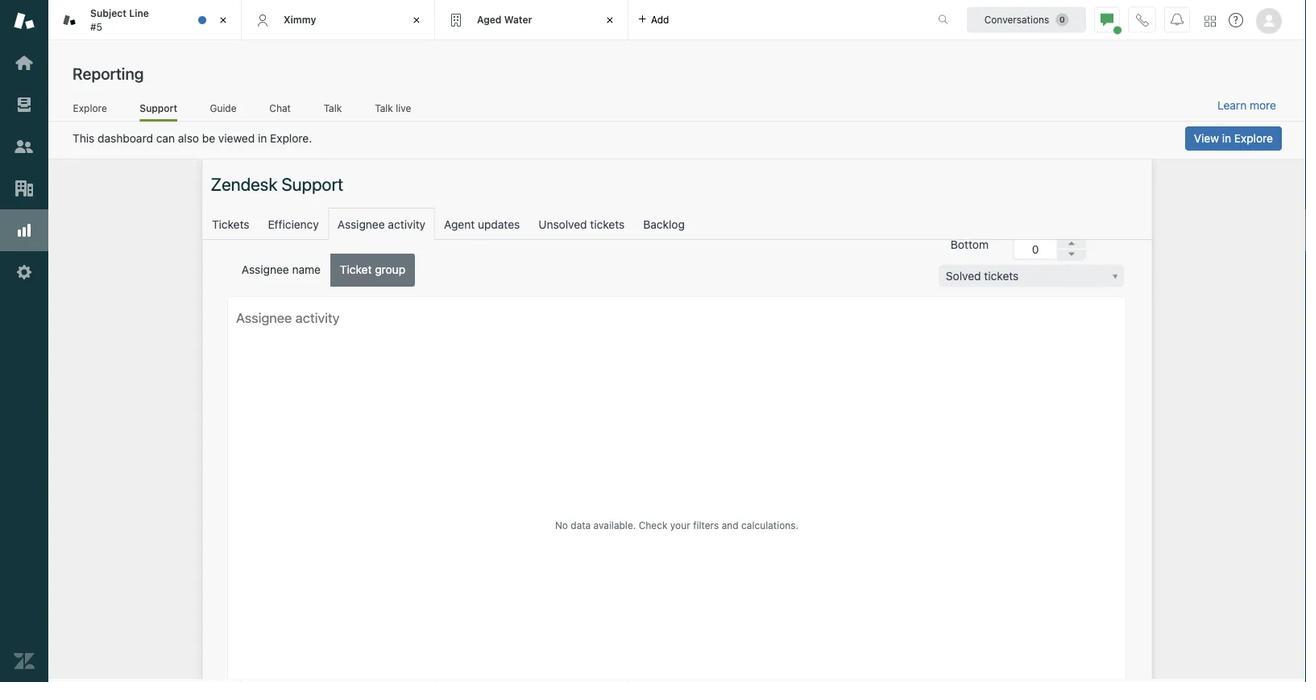 Task type: locate. For each thing, give the bounding box(es) containing it.
0 horizontal spatial in
[[258, 132, 267, 145]]

in
[[1223, 132, 1232, 145], [258, 132, 267, 145]]

in right the view
[[1223, 132, 1232, 145]]

0 vertical spatial explore
[[73, 102, 107, 114]]

close image
[[215, 12, 231, 28], [409, 12, 425, 28]]

close image left aged
[[409, 12, 425, 28]]

be
[[202, 132, 215, 145]]

this dashboard can also be viewed in explore.
[[73, 132, 312, 145]]

explore down the learn more link
[[1235, 132, 1274, 145]]

zendesk support image
[[14, 10, 35, 31]]

viewed
[[218, 132, 255, 145]]

in right viewed
[[258, 132, 267, 145]]

can
[[156, 132, 175, 145]]

main element
[[0, 0, 48, 683]]

talk right chat
[[324, 102, 342, 114]]

view
[[1195, 132, 1220, 145]]

notifications image
[[1171, 13, 1184, 26]]

explore
[[73, 102, 107, 114], [1235, 132, 1274, 145]]

learn
[[1218, 99, 1247, 112]]

talk
[[324, 102, 342, 114], [375, 102, 393, 114]]

close image left ximmy
[[215, 12, 231, 28]]

conversations button
[[967, 7, 1087, 33]]

line
[[129, 8, 149, 19]]

customers image
[[14, 136, 35, 157]]

tab
[[48, 0, 242, 40]]

1 horizontal spatial in
[[1223, 132, 1232, 145]]

1 vertical spatial explore
[[1235, 132, 1274, 145]]

zendesk products image
[[1205, 16, 1216, 27]]

guide link
[[210, 102, 237, 119]]

explore up this
[[73, 102, 107, 114]]

close image inside ximmy tab
[[409, 12, 425, 28]]

talk live
[[375, 102, 411, 114]]

talk left live on the top
[[375, 102, 393, 114]]

1 talk from the left
[[324, 102, 342, 114]]

water
[[504, 14, 533, 25]]

chat link
[[269, 102, 291, 119]]

add button
[[629, 0, 679, 39]]

1 horizontal spatial explore
[[1235, 132, 1274, 145]]

ximmy
[[284, 14, 316, 25]]

explore inside button
[[1235, 132, 1274, 145]]

2 close image from the left
[[409, 12, 425, 28]]

1 in from the left
[[1223, 132, 1232, 145]]

2 in from the left
[[258, 132, 267, 145]]

2 talk from the left
[[375, 102, 393, 114]]

tabs tab list
[[48, 0, 921, 40]]

zendesk image
[[14, 651, 35, 672]]

aged water
[[477, 14, 533, 25]]

0 horizontal spatial explore
[[73, 102, 107, 114]]

1 horizontal spatial talk
[[375, 102, 393, 114]]

support link
[[140, 102, 177, 122]]

organizations image
[[14, 178, 35, 199]]

guide
[[210, 102, 237, 114]]

aged water tab
[[435, 0, 629, 40]]

views image
[[14, 94, 35, 115]]

admin image
[[14, 262, 35, 283]]

add
[[651, 14, 669, 25]]

0 horizontal spatial close image
[[215, 12, 231, 28]]

0 horizontal spatial talk
[[324, 102, 342, 114]]

reporting
[[73, 64, 144, 83]]

1 close image from the left
[[215, 12, 231, 28]]

1 horizontal spatial close image
[[409, 12, 425, 28]]



Task type: vqa. For each thing, say whether or not it's contained in the screenshot.
the "To" for To : Brad Show more Test
no



Task type: describe. For each thing, give the bounding box(es) containing it.
subject
[[90, 8, 127, 19]]

view in explore button
[[1186, 127, 1282, 151]]

view in explore
[[1195, 132, 1274, 145]]

learn more link
[[1218, 98, 1277, 113]]

reporting image
[[14, 220, 35, 241]]

subject line #5
[[90, 8, 149, 32]]

learn more
[[1218, 99, 1277, 112]]

tab containing subject line
[[48, 0, 242, 40]]

get help image
[[1229, 13, 1244, 27]]

talk link
[[323, 102, 342, 119]]

more
[[1250, 99, 1277, 112]]

explore.
[[270, 132, 312, 145]]

ximmy tab
[[242, 0, 435, 40]]

support
[[140, 102, 177, 114]]

#5
[[90, 21, 102, 32]]

get started image
[[14, 52, 35, 73]]

close image inside tab
[[215, 12, 231, 28]]

in inside view in explore button
[[1223, 132, 1232, 145]]

live
[[396, 102, 411, 114]]

also
[[178, 132, 199, 145]]

this
[[73, 132, 95, 145]]

explore link
[[73, 102, 108, 119]]

button displays agent's chat status as online. image
[[1101, 13, 1114, 26]]

aged
[[477, 14, 502, 25]]

talk live link
[[375, 102, 412, 119]]

chat
[[269, 102, 291, 114]]

talk for talk
[[324, 102, 342, 114]]

conversations
[[985, 14, 1050, 25]]

talk for talk live
[[375, 102, 393, 114]]

close image
[[602, 12, 618, 28]]

dashboard
[[98, 132, 153, 145]]



